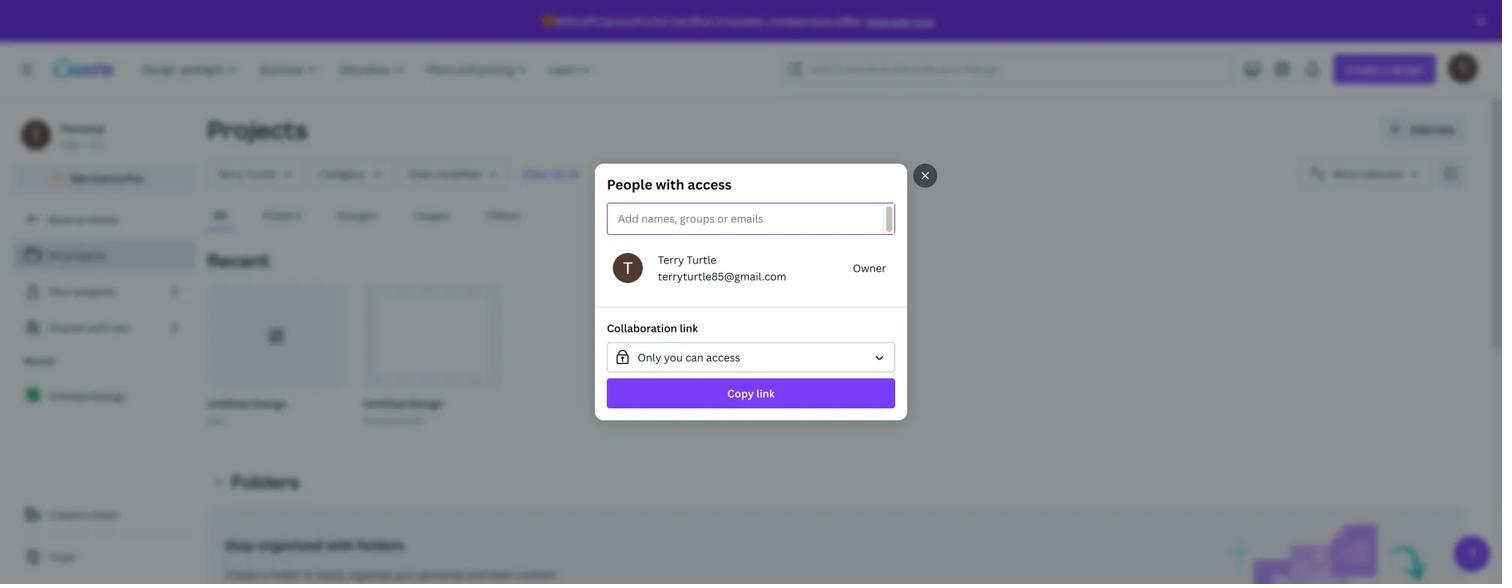 Task type: vqa. For each thing, say whether or not it's contained in the screenshot.
"bit?"
no



Task type: locate. For each thing, give the bounding box(es) containing it.
team inside button
[[93, 508, 119, 522]]

folders up organized
[[231, 470, 299, 494]]

images button
[[407, 201, 456, 229]]

0 horizontal spatial create
[[48, 508, 82, 522]]

untitled design button up (us)
[[364, 394, 443, 413]]

projects down back to home
[[64, 248, 106, 263]]

1 untitled design button from the left
[[207, 394, 287, 413]]

terry
[[658, 253, 684, 267]]

untitled down shared
[[48, 389, 90, 403]]

create inside button
[[48, 508, 82, 522]]

link for collaboration link
[[680, 321, 698, 335]]

1 horizontal spatial team
[[488, 568, 514, 582]]

1 horizontal spatial you
[[664, 351, 683, 365]]

a inside button
[[84, 508, 90, 522]]

0 horizontal spatial with
[[87, 320, 108, 335]]

recent down shared
[[24, 355, 55, 367]]

untitled design link
[[12, 380, 195, 412]]

link inside button
[[757, 387, 775, 401]]

recent down all button
[[207, 248, 270, 273]]

0 vertical spatial pro
[[633, 14, 651, 28]]

create up trash
[[48, 508, 82, 522]]

personal
[[419, 568, 464, 582]]

0 horizontal spatial pro
[[125, 171, 143, 185]]

shared with you
[[48, 320, 130, 335]]

all for all projects
[[48, 248, 61, 263]]

you
[[111, 320, 130, 335], [664, 351, 683, 365]]

a for team
[[84, 508, 90, 522]]

0 horizontal spatial canva
[[91, 171, 123, 185]]

0 horizontal spatial team
[[93, 508, 119, 522]]

folders inside button
[[263, 208, 301, 222]]

pro up back to home link
[[125, 171, 143, 185]]

untitled inside 'untitled design doc'
[[207, 396, 250, 411]]

team up trash 'link' on the left
[[93, 508, 119, 522]]

1 vertical spatial with
[[87, 320, 108, 335]]

create a folder to easily organize your personal and team content.
[[225, 568, 559, 582]]

0 vertical spatial link
[[680, 321, 698, 335]]

1 horizontal spatial untitled design button
[[364, 394, 443, 413]]

projects
[[207, 113, 308, 146]]

all left folders button
[[213, 208, 227, 222]]

1 horizontal spatial untitled
[[207, 396, 250, 411]]

1 vertical spatial create
[[225, 568, 259, 582]]

list
[[12, 240, 195, 343]]

0 vertical spatial folders
[[263, 208, 301, 222]]

0 vertical spatial to
[[75, 212, 86, 227]]

1 vertical spatial canva
[[91, 171, 123, 185]]

0 vertical spatial create
[[48, 508, 82, 522]]

1 vertical spatial projects
[[74, 284, 115, 299]]

pro
[[633, 14, 651, 28], [125, 171, 143, 185]]

off
[[580, 14, 596, 28]]

0 vertical spatial with
[[656, 175, 685, 194]]

to
[[75, 212, 86, 227], [303, 568, 314, 582]]

0 vertical spatial a
[[84, 508, 90, 522]]

0 vertical spatial recent
[[207, 248, 270, 273]]

with inside list
[[87, 320, 108, 335]]

with right "people"
[[656, 175, 685, 194]]

untitled inside untitled design postcard (us)
[[364, 396, 406, 411]]

0 horizontal spatial a
[[84, 508, 90, 522]]

canva right off
[[598, 14, 630, 28]]

clear all (1) link
[[515, 159, 587, 189]]

untitled design button for untitled design postcard (us)
[[364, 394, 443, 413]]

1 vertical spatial to
[[303, 568, 314, 582]]

folders
[[263, 208, 301, 222], [231, 470, 299, 494]]

all up your
[[48, 248, 61, 263]]

1 vertical spatial you
[[664, 351, 683, 365]]

0 horizontal spatial design
[[92, 389, 127, 403]]

0 vertical spatial projects
[[64, 248, 106, 263]]

1 vertical spatial link
[[757, 387, 775, 401]]

access up add names, groups or emails text box
[[688, 175, 732, 194]]

shared with you link
[[12, 313, 195, 343]]

stay
[[225, 536, 255, 555]]

back to home
[[48, 212, 118, 227]]

back to home link
[[12, 204, 195, 234]]

1 horizontal spatial all
[[213, 208, 227, 222]]

canva
[[598, 14, 630, 28], [91, 171, 123, 185]]

untitled up postcard
[[364, 396, 406, 411]]

3
[[716, 14, 722, 28]]

0 vertical spatial canva
[[598, 14, 630, 28]]

top level navigation element
[[132, 54, 604, 84]]

access
[[688, 175, 732, 194], [707, 351, 741, 365]]

2 vertical spatial with
[[326, 536, 355, 555]]

to right the back
[[75, 212, 86, 227]]

a
[[84, 508, 90, 522], [262, 568, 268, 582]]

pro left for
[[633, 14, 651, 28]]

0 horizontal spatial untitled
[[48, 389, 90, 403]]

can
[[686, 351, 704, 365]]

a left 'folder'
[[262, 568, 268, 582]]

1 vertical spatial folders
[[231, 470, 299, 494]]

design inside 'link'
[[92, 389, 127, 403]]

1 horizontal spatial a
[[262, 568, 268, 582]]

1 horizontal spatial recent
[[207, 248, 270, 273]]

0 horizontal spatial recent
[[24, 355, 55, 367]]

access right can
[[707, 351, 741, 365]]

create down stay
[[225, 568, 259, 582]]

designs button
[[331, 201, 383, 229]]

with
[[656, 175, 685, 194], [87, 320, 108, 335], [326, 536, 355, 555]]

1 horizontal spatial to
[[303, 568, 314, 582]]

canva right get on the left top of the page
[[91, 171, 123, 185]]

design
[[92, 389, 127, 403], [252, 396, 287, 411], [408, 396, 443, 411]]

untitled inside 'link'
[[48, 389, 90, 403]]

1 horizontal spatial create
[[225, 568, 259, 582]]

0 horizontal spatial untitled design button
[[207, 394, 287, 413]]

shared
[[48, 320, 84, 335]]

untitled up doc
[[207, 396, 250, 411]]

folders
[[358, 536, 405, 555]]

folders button
[[207, 467, 308, 497]]

folder
[[270, 568, 301, 582]]

with inside group
[[656, 175, 685, 194]]

link up only you can access
[[680, 321, 698, 335]]

create
[[48, 508, 82, 522], [225, 568, 259, 582]]

1 vertical spatial a
[[262, 568, 268, 582]]

create a team
[[48, 508, 119, 522]]

2 horizontal spatial with
[[656, 175, 685, 194]]

all inside list
[[48, 248, 61, 263]]

a for folder
[[262, 568, 268, 582]]

2 untitled design button from the left
[[364, 394, 443, 413]]

1 horizontal spatial design
[[252, 396, 287, 411]]

to left the easily on the left bottom of the page
[[303, 568, 314, 582]]

design inside 'untitled design doc'
[[252, 396, 287, 411]]

you down the your projects link
[[111, 320, 130, 335]]

0 horizontal spatial all
[[48, 248, 61, 263]]

team right and
[[488, 568, 514, 582]]

1 vertical spatial team
[[488, 568, 514, 582]]

the
[[672, 14, 689, 28]]

0 vertical spatial all
[[213, 208, 227, 222]]

Add names, groups or emails text field
[[614, 209, 768, 230]]

1 vertical spatial access
[[707, 351, 741, 365]]

projects for all projects
[[64, 248, 106, 263]]

untitled design button up doc
[[207, 394, 287, 413]]

1 vertical spatial pro
[[125, 171, 143, 185]]

1 horizontal spatial link
[[757, 387, 775, 401]]

link
[[680, 321, 698, 335], [757, 387, 775, 401]]

copy
[[728, 387, 754, 401]]

your projects link
[[12, 277, 195, 307]]

untitled for untitled design postcard (us)
[[364, 396, 406, 411]]

access inside only you can access button
[[707, 351, 741, 365]]

folders right all button
[[263, 208, 301, 222]]

you left can
[[664, 351, 683, 365]]

copy link
[[728, 387, 775, 401]]

0 vertical spatial team
[[93, 508, 119, 522]]

projects
[[64, 248, 106, 263], [74, 284, 115, 299]]

with for shared
[[87, 320, 108, 335]]

2 horizontal spatial design
[[408, 396, 443, 411]]

None search field
[[781, 54, 1232, 84]]

design for untitled design postcard (us)
[[408, 396, 443, 411]]

untitled design postcard (us)
[[364, 396, 443, 427]]

design inside untitled design postcard (us)
[[408, 396, 443, 411]]

for
[[653, 14, 670, 28]]

folders inside dropdown button
[[231, 470, 299, 494]]

projects right your
[[74, 284, 115, 299]]

only
[[638, 351, 662, 365]]

50%
[[555, 14, 578, 28]]

all inside button
[[213, 208, 227, 222]]

all
[[213, 208, 227, 222], [48, 248, 61, 263]]

with up the easily on the left bottom of the page
[[326, 536, 355, 555]]

collaboration
[[607, 321, 677, 335]]

1 vertical spatial recent
[[24, 355, 55, 367]]

0 vertical spatial you
[[111, 320, 130, 335]]

link right the copy
[[757, 387, 775, 401]]

with right shared
[[87, 320, 108, 335]]

free
[[60, 138, 79, 150]]

1 horizontal spatial with
[[326, 536, 355, 555]]

0 horizontal spatial link
[[680, 321, 698, 335]]

untitled
[[48, 389, 90, 403], [207, 396, 250, 411], [364, 396, 406, 411]]

clear
[[522, 166, 549, 181]]

1 vertical spatial all
[[48, 248, 61, 263]]

🎁 50% off canva pro for the first 3 months. limited time offer. upgrade now .
[[542, 14, 937, 28]]

a up trash 'link' on the left
[[84, 508, 90, 522]]

recent
[[207, 248, 270, 273], [24, 355, 55, 367]]

get canva pro button
[[12, 164, 195, 192]]

2 horizontal spatial untitled
[[364, 396, 406, 411]]



Task type: describe. For each thing, give the bounding box(es) containing it.
videos button
[[480, 201, 526, 229]]

all for all
[[213, 208, 227, 222]]

all button
[[207, 201, 233, 229]]

create for create a team
[[48, 508, 82, 522]]

all projects link
[[12, 240, 195, 271]]

untitled design button for untitled design doc
[[207, 394, 287, 413]]

upgrade
[[866, 14, 911, 28]]

copy link button
[[607, 379, 896, 409]]

offer.
[[836, 14, 864, 28]]

.
[[934, 14, 937, 28]]

all projects
[[48, 248, 106, 263]]

stay organized with folders
[[225, 536, 405, 555]]

create for create a folder to easily organize your personal and team content.
[[225, 568, 259, 582]]

doc
[[207, 414, 225, 427]]

all
[[552, 166, 564, 181]]

postcard
[[364, 414, 402, 427]]

organize
[[348, 568, 391, 582]]

get canva pro
[[70, 171, 143, 185]]

videos
[[486, 208, 520, 222]]

(1)
[[566, 166, 579, 181]]

home
[[88, 212, 118, 227]]

0 horizontal spatial to
[[75, 212, 86, 227]]

designs
[[337, 208, 377, 222]]

create a team button
[[12, 500, 195, 530]]

(us)
[[405, 414, 423, 427]]

you inside button
[[664, 351, 683, 365]]

owner
[[853, 261, 887, 275]]

images
[[414, 208, 450, 222]]

0 vertical spatial access
[[688, 175, 732, 194]]

untitled for untitled design doc
[[207, 396, 250, 411]]

limited
[[769, 14, 808, 28]]

🎁
[[542, 14, 553, 28]]

trash
[[48, 550, 76, 565]]

terry turtle terryturtle85@gmail.com
[[658, 253, 787, 284]]

upgrade now button
[[866, 14, 934, 28]]

months.
[[724, 14, 767, 28]]

canva inside button
[[91, 171, 123, 185]]

pro inside button
[[125, 171, 143, 185]]

only you can access
[[638, 351, 741, 365]]

terryturtle85@gmail.com
[[658, 269, 787, 284]]

turtle
[[687, 253, 717, 267]]

people with access group
[[595, 164, 908, 421]]

get
[[70, 171, 89, 185]]

untitled design
[[48, 389, 127, 403]]

time
[[810, 14, 834, 28]]

list containing all projects
[[12, 240, 195, 343]]

organized
[[258, 536, 323, 555]]

folders button
[[257, 201, 307, 229]]

1
[[100, 138, 105, 150]]

people
[[607, 175, 653, 194]]

1 horizontal spatial canva
[[598, 14, 630, 28]]

easily
[[317, 568, 346, 582]]

free •
[[60, 138, 86, 150]]

your projects
[[48, 284, 115, 299]]

link for copy link
[[757, 387, 775, 401]]

1 horizontal spatial pro
[[633, 14, 651, 28]]

your
[[394, 568, 417, 582]]

now
[[913, 14, 934, 28]]

untitled for untitled design
[[48, 389, 90, 403]]

untitled design doc
[[207, 396, 287, 427]]

Only you can access button
[[607, 343, 896, 373]]

your
[[48, 284, 71, 299]]

back
[[48, 212, 72, 227]]

with for people
[[656, 175, 685, 194]]

projects for your projects
[[74, 284, 115, 299]]

content.
[[516, 568, 559, 582]]

0 horizontal spatial you
[[111, 320, 130, 335]]

collaboration link
[[607, 321, 698, 335]]

first
[[692, 14, 714, 28]]

design for untitled design
[[92, 389, 127, 403]]

and
[[466, 568, 485, 582]]

personal
[[60, 121, 105, 136]]

people with access
[[607, 175, 732, 194]]

•
[[82, 138, 86, 150]]

clear all (1)
[[522, 166, 579, 181]]

trash link
[[12, 543, 195, 573]]

design for untitled design doc
[[252, 396, 287, 411]]



